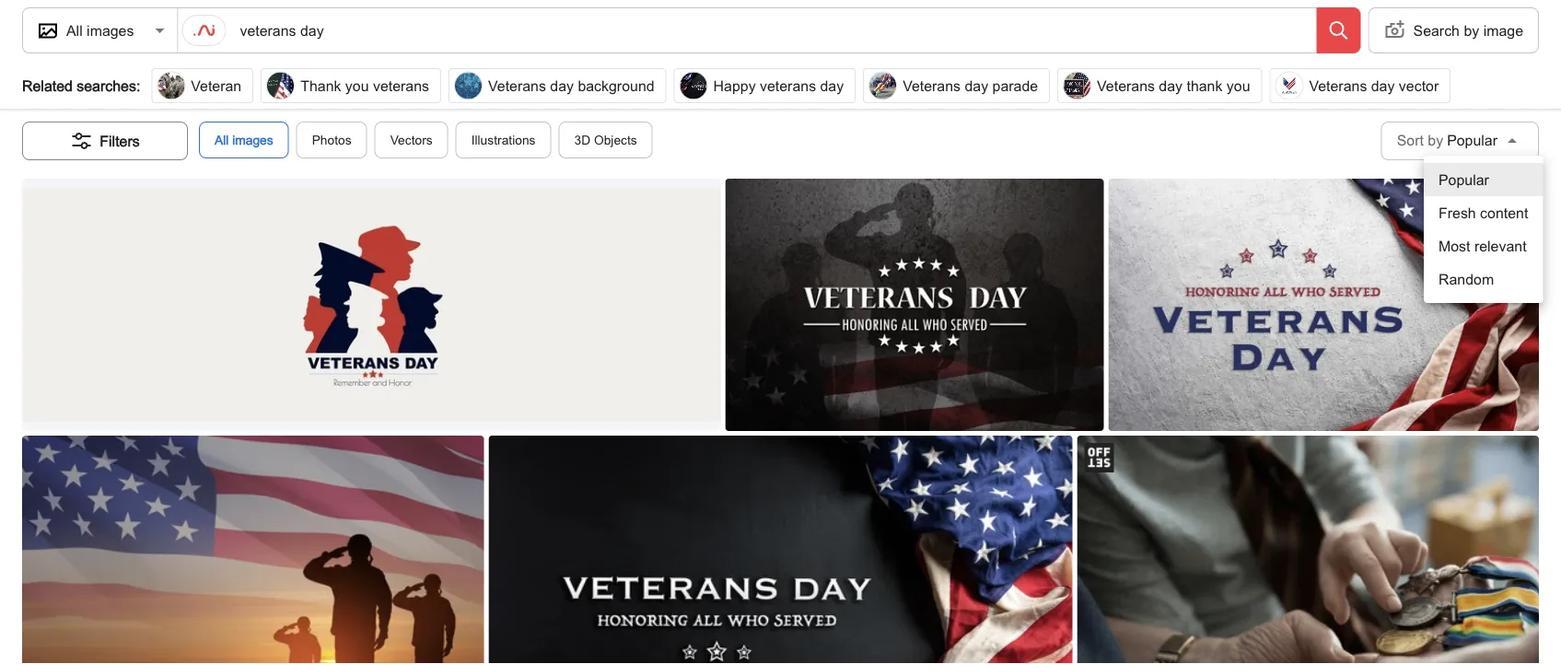 Task type: vqa. For each thing, say whether or not it's contained in the screenshot.
Save image for Hope Brings Life
no



Task type: locate. For each thing, give the bounding box(es) containing it.
image
[[1483, 22, 1523, 39]]

1 stock from the left
[[149, 88, 179, 103]]

objects
[[594, 132, 637, 147]]

available
[[459, 88, 510, 103]]

and
[[204, 29, 225, 44], [344, 88, 366, 103]]

1 vertical spatial 3d
[[574, 132, 590, 147]]

asset happy veterans day concept. american flags against a blackboard background. november 11. image
[[489, 436, 1075, 664]]

veterans day parade link
[[859, 68, 1054, 103]]

veterans inside button
[[488, 77, 546, 94]]

veterans for veterans day thank you
[[1097, 77, 1155, 94]]

3d
[[228, 88, 245, 103], [574, 132, 590, 147]]

3d left the objects
[[574, 132, 590, 147]]

images up "vectors," in the left top of the page
[[276, 59, 347, 84]]

3d objects
[[574, 132, 637, 147]]

0 vertical spatial by
[[1464, 22, 1479, 39]]

and left events
[[204, 29, 225, 44]]

images right the all
[[232, 132, 273, 147]]

veterans inside button
[[903, 77, 961, 94]]

veterans right the veterans day vector icon
[[1309, 77, 1367, 94]]

illustrations link
[[456, 122, 551, 158]]

and right thank
[[344, 88, 366, 103]]

fresh content
[[1439, 204, 1528, 221]]

1 horizontal spatial royalty-
[[513, 88, 555, 103]]

1 horizontal spatial you
[[1227, 77, 1250, 94]]

0 vertical spatial and
[[204, 29, 225, 44]]

list box
[[1424, 156, 1543, 303]]

1 horizontal spatial images
[[276, 59, 347, 84]]

veteran link
[[148, 68, 257, 103]]

popular up fresh on the right top of page
[[1439, 171, 1489, 188]]

1 vertical spatial royalty-
[[513, 88, 555, 103]]

fresh content option
[[1424, 196, 1543, 229]]

1 vertical spatial by
[[1428, 132, 1443, 149]]

by left image
[[1464, 22, 1479, 39]]

popular
[[1447, 132, 1497, 149], [1439, 171, 1489, 188]]

0 horizontal spatial you
[[345, 77, 369, 94]]

sort
[[1397, 132, 1424, 149]]

vectors link
[[374, 122, 448, 158]]

happy veterans day
[[713, 77, 844, 94]]

thank you veterans
[[300, 77, 429, 94]]

veterans down 'day'
[[72, 88, 121, 103]]

veterans day banner.	modern design. stock vector image
[[22, 188, 724, 440]]

royalty- right available
[[513, 88, 555, 103]]

day inside button
[[550, 77, 574, 94]]

1 vertical spatial images
[[232, 132, 273, 147]]

stock down 'day'
[[149, 88, 179, 103]]

1 horizontal spatial by
[[1464, 22, 1479, 39]]

veterans up 177,608
[[22, 59, 109, 84]]

1 horizontal spatial stock
[[688, 88, 718, 103]]

day left veterans day parade icon
[[820, 77, 844, 94]]

vector
[[1399, 77, 1439, 94]]

veteran button
[[151, 68, 253, 103]]

veterans inside veterans day royalty-free images 177,608 veterans day stock photos, 3d objects, vectors, and illustrations are available royalty-free. see veterans day stock video clips
[[22, 59, 109, 84]]

0 vertical spatial images
[[276, 59, 347, 84]]

search image
[[1328, 19, 1350, 41]]

holidays, festivals, and events link
[[90, 29, 268, 44]]

0 horizontal spatial stock
[[149, 88, 179, 103]]

day
[[550, 77, 574, 94], [820, 77, 844, 94], [965, 77, 988, 94], [1159, 77, 1183, 94], [1371, 77, 1395, 94], [125, 88, 145, 103], [664, 88, 685, 103]]

veterans day thank you
[[1097, 77, 1250, 94]]

0 horizontal spatial 3d
[[228, 88, 245, 103]]

0 vertical spatial popular
[[1447, 132, 1497, 149]]

us holidays
[[294, 29, 365, 44]]

images
[[22, 29, 64, 44]]

vectors,
[[296, 88, 341, 103]]

0 horizontal spatial by
[[1428, 132, 1443, 149]]

content
[[1480, 204, 1528, 221]]

photos,
[[183, 88, 225, 103]]

illustrations
[[369, 88, 434, 103]]

veterans for veterans day parade
[[903, 77, 961, 94]]

related searches:
[[22, 77, 140, 94]]

most relevant option
[[1424, 229, 1543, 262]]

images link
[[22, 29, 64, 44]]

random
[[1439, 270, 1494, 287]]

1 you from the left
[[345, 77, 369, 94]]

veterans right veterans day background icon
[[488, 77, 546, 94]]

day
[[115, 59, 154, 84]]

all images link
[[199, 122, 289, 158]]

you
[[345, 77, 369, 94], [1227, 77, 1250, 94]]

1 horizontal spatial and
[[344, 88, 366, 103]]

grandfather showing grandson old war medals stock photo image
[[1077, 436, 1541, 664]]

0 horizontal spatial royalty-
[[160, 59, 232, 84]]

happy veterans day button
[[674, 68, 856, 103]]

happy
[[713, 77, 756, 94]]

asset silhouettes of soldiers saluting with veterans day honoring all who served inscription on rusty iron background. american holiday typography poster. banner, flyer, sticker, greeting card, postcard. image
[[725, 179, 1105, 452]]

us
[[294, 29, 312, 44]]

veterans right video
[[760, 77, 816, 94]]

by for popular
[[1428, 132, 1443, 149]]

search by image button
[[1368, 8, 1539, 52]]

popular up popular "option" on the right top of the page
[[1447, 132, 1497, 149]]

asset silhouettes of soldiers saluting on background of sunset or sunrise and usa flag. greeting card for veterans day, memorial day, independence day. america celebration. image
[[22, 436, 486, 664]]

veterans right veterans day parade icon
[[903, 77, 961, 94]]

veterans day background
[[488, 77, 654, 94]]

objects,
[[248, 88, 292, 103]]

royalty-
[[160, 59, 232, 84], [513, 88, 555, 103]]

you right thank
[[345, 77, 369, 94]]

most
[[1439, 237, 1470, 254]]

0 vertical spatial 3d
[[228, 88, 245, 103]]

you right the thank
[[1227, 77, 1250, 94]]

veterans day background button
[[449, 68, 666, 103]]

happy veterans day concept. american flags against a blackboard background. november 11. stock photo image
[[489, 436, 1075, 664]]

by
[[1464, 22, 1479, 39], [1428, 132, 1443, 149]]

day left see
[[550, 77, 574, 94]]

thank you veterans image
[[266, 71, 295, 100]]

images inside "link"
[[232, 132, 273, 147]]

veterans
[[373, 77, 429, 94], [760, 77, 816, 94], [72, 88, 121, 103], [611, 88, 660, 103]]

filters button
[[22, 122, 188, 160]]

asset veterans day banner.	modern design. image
[[22, 170, 724, 440]]

0 horizontal spatial images
[[232, 132, 273, 147]]

search
[[1413, 22, 1460, 39]]

festivals,
[[146, 29, 200, 44]]

offset by shutterstock image
[[1084, 443, 1114, 472], [1084, 443, 1114, 472]]

3d down free
[[228, 88, 245, 103]]

1 horizontal spatial 3d
[[574, 132, 590, 147]]

177,608
[[22, 88, 68, 103]]

are
[[437, 88, 456, 103]]

veterans day thank you image
[[1063, 71, 1091, 100]]

by inside "button"
[[1464, 22, 1479, 39]]

1 vertical spatial and
[[344, 88, 366, 103]]

day left the parade
[[965, 77, 988, 94]]

images inside veterans day royalty-free images 177,608 veterans day stock photos, 3d objects, vectors, and illustrations are available royalty-free. see veterans day stock video clips
[[276, 59, 347, 84]]

video
[[722, 88, 752, 103]]

veterans right the veterans day thank you image
[[1097, 77, 1155, 94]]

silhouettes of soldiers saluting with veterans day honoring all who served inscription on rusty iron background. american holiday typography poster. banner, flyer, sticker, greeting card, postcard. stock photo image
[[725, 179, 1105, 452]]

stock left video
[[688, 88, 718, 103]]

1 vertical spatial popular
[[1439, 171, 1489, 188]]

by right sort
[[1428, 132, 1443, 149]]

relevant
[[1474, 237, 1527, 254]]

images
[[276, 59, 347, 84], [232, 132, 273, 147]]

by for image
[[1464, 22, 1479, 39]]

us holidays link
[[294, 29, 365, 44]]

stock
[[149, 88, 179, 103], [688, 88, 718, 103]]

3d objects link
[[559, 122, 653, 158]]

see
[[585, 88, 608, 103]]

royalty- up 'photos,' on the top of page
[[160, 59, 232, 84]]

veterans day thank you button
[[1057, 68, 1262, 103]]

veterans
[[22, 59, 109, 84], [488, 77, 546, 94], [903, 77, 961, 94], [1097, 77, 1155, 94], [1309, 77, 1367, 94]]

vectors
[[390, 132, 433, 147]]



Task type: describe. For each thing, give the bounding box(es) containing it.
veterans day parade image
[[869, 71, 897, 100]]

fresh
[[1439, 204, 1476, 221]]

3d inside veterans day royalty-free images 177,608 veterans day stock photos, 3d objects, vectors, and illustrations are available royalty-free. see veterans day stock video clips
[[228, 88, 245, 103]]

veteran
[[191, 77, 241, 94]]

veterans for veterans day vector
[[1309, 77, 1367, 94]]

veterans day vector button
[[1270, 68, 1451, 103]]

veterans left are
[[373, 77, 429, 94]]

0 horizontal spatial and
[[204, 29, 225, 44]]

photos
[[312, 132, 351, 147]]

veterans day parade
[[903, 77, 1038, 94]]

illustrations
[[471, 132, 535, 147]]

background
[[578, 77, 654, 94]]

veterans day vector link
[[1266, 68, 1454, 103]]

all
[[215, 132, 229, 147]]

free.
[[555, 88, 581, 103]]

holidays,
[[90, 29, 143, 44]]

holidays, festivals, and events
[[90, 29, 268, 44]]

veterans day parade button
[[863, 68, 1050, 103]]

most relevant
[[1439, 237, 1527, 254]]

veterans day vector image
[[1275, 71, 1304, 100]]

popular option
[[1424, 163, 1543, 196]]

thank you veterans link
[[257, 68, 445, 103]]

free
[[232, 59, 270, 84]]

veterans day background image
[[454, 71, 483, 100]]

veterans day background link
[[445, 68, 670, 103]]

veterans for veterans day background
[[488, 77, 546, 94]]

day right "background" at the left top of page
[[664, 88, 685, 103]]

thank
[[1187, 77, 1222, 94]]

parade
[[992, 77, 1038, 94]]

day down 'day'
[[125, 88, 145, 103]]

searches:
[[77, 77, 140, 94]]

thank
[[300, 77, 341, 94]]

happy veterans day link
[[670, 68, 859, 103]]

popular button
[[1447, 126, 1520, 156]]

veterans day vector
[[1309, 77, 1439, 94]]

happy veterans day concept made from american flag and the text on dark stone background. stock photo image
[[1108, 179, 1541, 452]]

happy veterans day image
[[679, 71, 708, 100]]

filters
[[100, 132, 140, 149]]

holidays
[[315, 29, 365, 44]]

and inside veterans day royalty-free images 177,608 veterans day stock photos, 3d objects, vectors, and illustrations are available royalty-free. see veterans day stock video clips
[[344, 88, 366, 103]]

sort by popular
[[1397, 132, 1497, 149]]

day inside button
[[965, 77, 988, 94]]

clips
[[756, 88, 782, 103]]

events
[[229, 29, 268, 44]]

related
[[22, 77, 73, 94]]

random option
[[1424, 262, 1543, 296]]

2 stock from the left
[[688, 88, 718, 103]]

asset happy veterans day concept made from american flag and the text on dark stone background. image
[[1108, 179, 1541, 452]]

veterans right see
[[611, 88, 660, 103]]

all images
[[215, 132, 273, 147]]

silhouettes of soldiers saluting on background of sunset or sunrise and usa flag. greeting card for veterans day, memorial day, independence day. america celebration. stock photo image
[[22, 436, 486, 664]]

search by image
[[1413, 22, 1523, 39]]

veterans day royalty-free images 177,608 veterans day stock photos, 3d objects, vectors, and illustrations are available royalty-free. see veterans day stock video clips
[[22, 59, 782, 103]]

ai powered search image
[[193, 19, 215, 41]]

popular inside "option"
[[1439, 171, 1489, 188]]

veterans day thank you link
[[1054, 68, 1266, 103]]

day left the thank
[[1159, 77, 1183, 94]]

veteran image
[[157, 71, 185, 100]]

2 you from the left
[[1227, 77, 1250, 94]]

thank you veterans button
[[261, 68, 441, 103]]

0 vertical spatial royalty-
[[160, 59, 232, 84]]

list box containing popular
[[1424, 156, 1543, 303]]

day left vector in the top right of the page
[[1371, 77, 1395, 94]]

see veterans day stock video clips link
[[585, 88, 782, 103]]

photos link
[[296, 122, 367, 158]]

asset grandfather showing grandson old war medals image
[[1077, 436, 1541, 664]]



